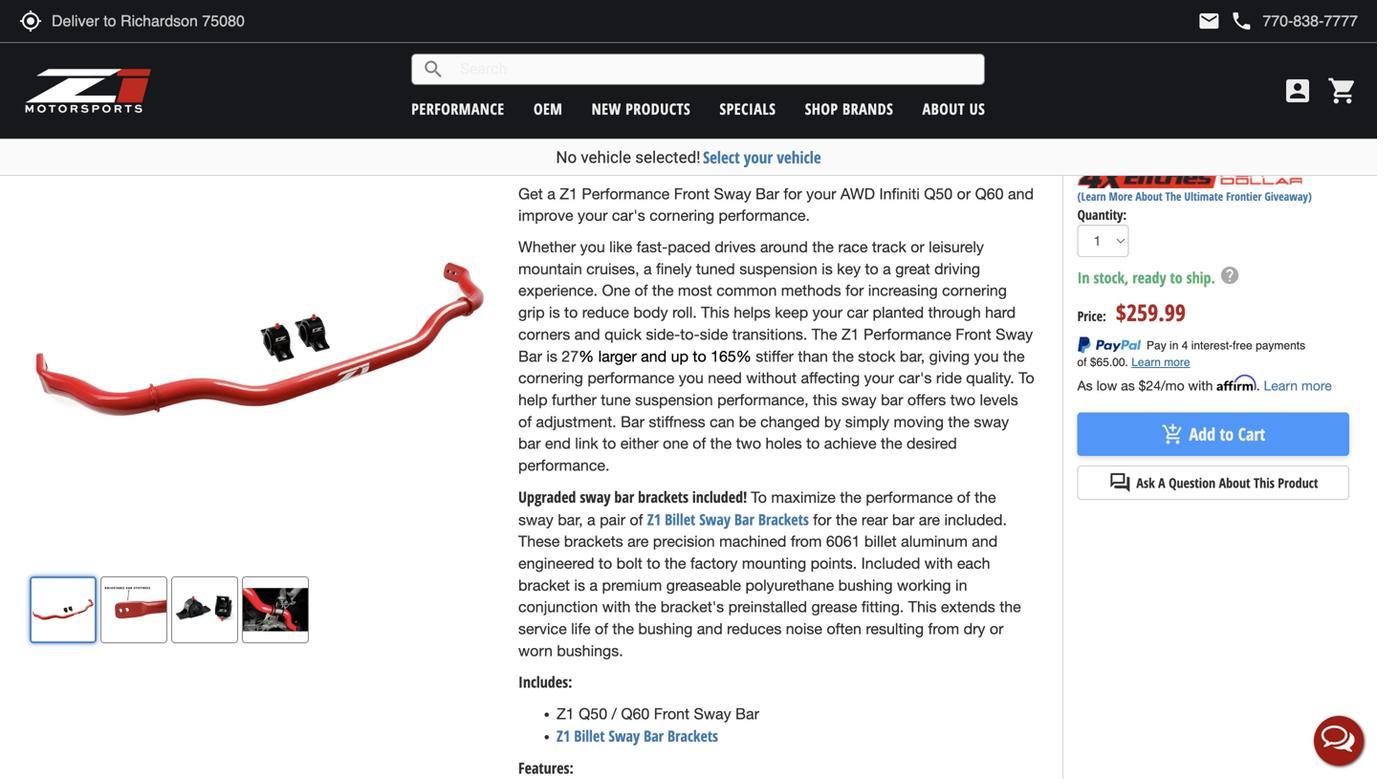 Task type: describe. For each thing, give the bounding box(es) containing it.
0 horizontal spatial two
[[736, 435, 761, 453]]

front inside get a z1 performance front sway bar for your awd infiniti q50 or q60 and improve your car's cornering performance.
[[674, 185, 710, 203]]

each
[[957, 555, 990, 572]]

performance left parts
[[14, 25, 81, 43]]

to right the key
[[865, 260, 879, 278]]

whether
[[518, 238, 576, 256]]

for inside for the rear bar are included. these brackets are precision machined from 6061 billet aluminum and engineered to bolt to the factory mounting points. included with each bracket is a premium greaseable polyurethane bushing working in conjunction with the bracket's preinstalled grease fitting. this extends the service life of the bushing and reduces noise often resulting from dry or worn bushings.
[[813, 511, 832, 529]]

most
[[678, 282, 712, 300]]

$24
[[1139, 378, 1161, 393]]

shopping_cart link
[[1323, 76, 1358, 106]]

billet inside z1 q50 / q60 front sway bar z1 billet sway bar brackets
[[574, 726, 605, 746]]

drives
[[715, 238, 756, 256]]

levels
[[980, 391, 1018, 409]]

q50 down z1 motorsports link on the top
[[570, 122, 592, 138]]

ask
[[1136, 474, 1155, 492]]

upgraded sway bar brackets included!
[[518, 487, 751, 507]]

0 vertical spatial from
[[791, 533, 822, 550]]

of down 'upgraded sway bar brackets included!'
[[630, 511, 643, 529]]

common
[[716, 282, 777, 300]]

specials link
[[720, 98, 776, 119]]

question_answer
[[1109, 472, 1132, 495]]

through
[[928, 304, 981, 321]]

driving
[[934, 260, 980, 278]]

Search search field
[[445, 55, 984, 84]]

0 vertical spatial z1 billet sway bar brackets link
[[647, 509, 809, 530]]

sway up pair
[[580, 487, 611, 507]]

points.
[[811, 555, 857, 572]]

0 horizontal spatial are
[[627, 533, 649, 550]]

ready
[[1133, 267, 1166, 288]]

as low as $24 /mo with affirm . learn more
[[1077, 375, 1332, 393]]

question_answer ask a question about this product
[[1109, 472, 1318, 495]]

price:
[[1077, 307, 1106, 325]]

q50 inside get a z1 performance front sway bar for your awd infiniti q50 or q60 and improve your car's cornering performance.
[[924, 185, 953, 203]]

awd inside z1 q50 / q60 performance awd front sway bar brand: z1 motorsports fits models: q50 / q60 2017+... install manuals
[[767, 56, 813, 90]]

bar up simply
[[881, 391, 903, 409]]

to-
[[680, 326, 700, 343]]

tuned
[[696, 260, 735, 278]]

stiffer
[[756, 347, 794, 365]]

2 horizontal spatial you
[[974, 347, 999, 365]]

hard
[[985, 304, 1016, 321]]

phone link
[[1230, 10, 1358, 33]]

to right link
[[603, 435, 616, 453]]

is left the 27 at the top
[[546, 347, 557, 365]]

performance inside stiffer than the stock bar, giving you the cornering performance you need without affecting your car's ride quality. to help further tune suspension performance, this sway bar offers two levels of adjustment. bar stiffness can be changed by simply moving the sway bar end link to either one of the two holes to achieve the desired performance.
[[587, 369, 674, 387]]

2 vertical spatial with
[[602, 598, 631, 616]]

a inside for the rear bar are included. these brackets are precision machined from 6061 billet aluminum and engineered to bolt to the factory mounting points. included with each bracket is a premium greaseable polyurethane bushing working in conjunction with the bracket's preinstalled grease fitting. this extends the service life of the bushing and reduces noise often resulting from dry or worn bushings.
[[589, 576, 598, 594]]

performance. inside stiffer than the stock bar, giving you the cornering performance you need without affecting your car's ride quality. to help further tune suspension performance, this sway bar offers two levels of adjustment. bar stiffness can be changed by simply moving the sway bar end link to either one of the two holes to achieve the desired performance.
[[518, 457, 610, 474]]

keep
[[775, 304, 808, 321]]

precision
[[653, 533, 715, 550]]

in stock, ready to ship. help
[[1077, 265, 1240, 288]]

often
[[827, 620, 862, 638]]

further
[[552, 391, 597, 409]]

side
[[700, 326, 728, 343]]

z1 up brand:
[[504, 56, 526, 90]]

q50 up oem
[[532, 56, 570, 90]]

performance,
[[717, 391, 809, 409]]

z1 products
[[132, 25, 193, 43]]

awd inside get a z1 performance front sway bar for your awd infiniti q50 or q60 and improve your car's cornering performance.
[[841, 185, 875, 203]]

0 vertical spatial two
[[950, 391, 975, 409]]

desired
[[907, 435, 957, 453]]

performance inside z1 q50 / q60 performance awd front sway bar brand: z1 motorsports fits models: q50 / q60 2017+... install manuals
[[636, 56, 760, 90]]

performance inside get a z1 performance front sway bar for your awd infiniti q50 or q60 and improve your car's cornering performance.
[[582, 185, 670, 203]]

z1 left products
[[132, 25, 144, 43]]

27
[[562, 347, 579, 365]]

to inside "to maximize the performance of the sway bar, a pair of"
[[751, 489, 767, 506]]

0 vertical spatial about
[[922, 98, 965, 119]]

bar inside whether you like fast-paced drives around the race track or leisurely mountain cruises, a finely tuned suspension is key to a great driving experience. one of the most common methods for increasing cornering grip is to reduce body roll. this helps keep your car planted through hard corners and quick side-to-side transitions. the z1 performance front sway bar is 27
[[518, 347, 542, 365]]

select
[[703, 146, 740, 168]]

products
[[626, 98, 691, 119]]

1 horizontal spatial vehicle
[[777, 146, 821, 168]]

be
[[739, 413, 756, 431]]

help inside "in stock, ready to ship. help"
[[1219, 265, 1240, 286]]

0 vertical spatial brackets
[[638, 487, 689, 507]]

this inside question_answer ask a question about this product
[[1254, 474, 1275, 492]]

shop
[[805, 98, 838, 119]]

performance link
[[411, 98, 505, 119]]

included.
[[944, 511, 1007, 529]]

preinstalled
[[728, 598, 807, 616]]

quality.
[[966, 369, 1014, 387]]

reduce
[[582, 304, 629, 321]]

leisurely
[[929, 238, 984, 256]]

ship.
[[1186, 267, 1215, 288]]

1 horizontal spatial brackets
[[758, 509, 809, 530]]

your inside stiffer than the stock bar, giving you the cornering performance you need without affecting your car's ride quality. to help further tune suspension performance, this sway bar offers two levels of adjustment. bar stiffness can be changed by simply moving the sway bar end link to either one of the two holes to achieve the desired performance.
[[864, 369, 894, 387]]

stiffness
[[649, 413, 705, 431]]

features:
[[518, 758, 574, 778]]

experience.
[[518, 282, 598, 300]]

suspension inside stiffer than the stock bar, giving you the cornering performance you need without affecting your car's ride quality. to help further tune suspension performance, this sway bar offers two levels of adjustment. bar stiffness can be changed by simply moving the sway bar end link to either one of the two holes to achieve the desired performance.
[[635, 391, 713, 409]]

1 horizontal spatial you
[[679, 369, 704, 387]]

models:
[[525, 120, 567, 138]]

and down side-
[[641, 347, 667, 365]]

or inside for the rear bar are included. these brackets are precision machined from 6061 billet aluminum and engineered to bolt to the factory mounting points. included with each bracket is a premium greaseable polyurethane bushing working in conjunction with the bracket's preinstalled grease fitting. this extends the service life of the bushing and reduces noise often resulting from dry or worn bushings.
[[990, 620, 1004, 638]]

cart
[[1238, 423, 1265, 446]]

z1 inside whether you like fast-paced drives around the race track or leisurely mountain cruises, a finely tuned suspension is key to a great driving experience. one of the most common methods for increasing cornering grip is to reduce body roll. this helps keep your car planted through hard corners and quick side-to-side transitions. the z1 performance front sway bar is 27
[[841, 326, 859, 343]]

your right improve
[[578, 207, 608, 224]]

your inside whether you like fast-paced drives around the race track or leisurely mountain cruises, a finely tuned suspension is key to a great driving experience. one of the most common methods for increasing cornering grip is to reduce body roll. this helps keep your car planted through hard corners and quick side-to-side transitions. the z1 performance front sway bar is 27
[[813, 304, 843, 321]]

cruises,
[[586, 260, 639, 278]]

to inside stiffer than the stock bar, giving you the cornering performance you need without affecting your car's ride quality. to help further tune suspension performance, this sway bar offers two levels of adjustment. bar stiffness can be changed by simply moving the sway bar end link to either one of the two holes to achieve the desired performance.
[[1019, 369, 1034, 387]]

up
[[671, 347, 689, 365]]

stock
[[858, 347, 895, 365]]

and down included.
[[972, 533, 998, 550]]

sway inside whether you like fast-paced drives around the race track or leisurely mountain cruises, a finely tuned suspension is key to a great driving experience. one of the most common methods for increasing cornering grip is to reduce body roll. this helps keep your car planted through hard corners and quick side-to-side transitions. the z1 performance front sway bar is 27
[[996, 326, 1033, 343]]

add_shopping_cart add to cart
[[1161, 423, 1265, 446]]

$259.99
[[1116, 297, 1186, 328]]

corners
[[518, 326, 570, 343]]

0 horizontal spatial bushing
[[638, 620, 693, 638]]

mail
[[1198, 10, 1221, 33]]

to right holes
[[806, 435, 820, 453]]

performance inside whether you like fast-paced drives around the race track or leisurely mountain cruises, a finely tuned suspension is key to a great driving experience. one of the most common methods for increasing cornering grip is to reduce body roll. this helps keep your car planted through hard corners and quick side-to-side transitions. the z1 performance front sway bar is 27
[[864, 326, 951, 343]]

or inside whether you like fast-paced drives around the race track or leisurely mountain cruises, a finely tuned suspension is key to a great driving experience. one of the most common methods for increasing cornering grip is to reduce body roll. this helps keep your car planted through hard corners and quick side-to-side transitions. the z1 performance front sway bar is 27
[[911, 238, 924, 256]]

shop brands
[[805, 98, 893, 119]]

/ for performance
[[576, 56, 586, 90]]

track
[[872, 238, 906, 256]]

cornering inside get a z1 performance front sway bar for your awd infiniti q50 or q60 and improve your car's cornering performance.
[[650, 207, 714, 224]]

to right the up at top
[[693, 347, 706, 365]]

engineered
[[518, 555, 594, 572]]

1 vertical spatial /
[[595, 122, 600, 138]]

stiffer than the stock bar, giving you the cornering performance you need without affecting your car's ride quality. to help further tune suspension performance, this sway bar offers two levels of adjustment. bar stiffness can be changed by simply moving the sway bar end link to either one of the two holes to achieve the desired performance.
[[518, 347, 1034, 474]]

in
[[955, 576, 967, 594]]

of right 'one'
[[693, 435, 706, 453]]

6061
[[826, 533, 860, 550]]

1 horizontal spatial about
[[1136, 189, 1163, 204]]

low
[[1096, 378, 1117, 393]]

z1 up features: in the bottom of the page
[[557, 726, 570, 746]]

to down experience.
[[564, 304, 578, 321]]

included
[[861, 555, 920, 572]]

a inside "to maximize the performance of the sway bar, a pair of"
[[587, 511, 595, 529]]

z1 up "models:"
[[542, 95, 554, 114]]

than
[[798, 347, 828, 365]]

sway down reduces
[[694, 705, 731, 723]]

add_shopping_cart
[[1161, 423, 1184, 446]]

0 vertical spatial bushing
[[838, 576, 893, 594]]

planted
[[873, 304, 924, 321]]

performance parts link
[[14, 25, 110, 43]]

a down "track"
[[883, 260, 891, 278]]

phone
[[1230, 10, 1253, 33]]

cornering inside stiffer than the stock bar, giving you the cornering performance you need without affecting your car's ride quality. to help further tune suspension performance, this sway bar offers two levels of adjustment. bar stiffness can be changed by simply moving the sway bar end link to either one of the two holes to achieve the desired performance.
[[518, 369, 583, 387]]

ultimate
[[1184, 189, 1223, 204]]

new products
[[592, 98, 691, 119]]

z1 motorsports link
[[542, 95, 622, 114]]

these
[[518, 533, 560, 550]]

q60 for front
[[621, 705, 650, 723]]

performance. inside get a z1 performance front sway bar for your awd infiniti q50 or q60 and improve your car's cornering performance.
[[719, 207, 810, 224]]

is left the key
[[822, 260, 833, 278]]

giveaway)
[[1265, 189, 1312, 204]]

link
[[575, 435, 598, 453]]

to maximize the performance of the sway bar, a pair of
[[518, 489, 996, 529]]

paced
[[668, 238, 710, 256]]

sway down bushings.
[[609, 726, 640, 746]]

or inside get a z1 performance front sway bar for your awd infiniti q50 or q60 and improve your car's cornering performance.
[[957, 185, 971, 203]]

bar up pair
[[614, 487, 634, 507]]

polyurethane
[[745, 576, 834, 594]]



Task type: vqa. For each thing, say whether or not it's contained in the screenshot.
Performance inside the Get a Z1 Performance Front Sway Bar for your AWD Infiniti Q50 or Q60 and improve your car's cornering performance.
yes



Task type: locate. For each thing, give the bounding box(es) containing it.
car's up like at the left top of page
[[612, 207, 645, 224]]

for up car
[[845, 282, 864, 300]]

bar inside get a z1 performance front sway bar for your awd infiniti q50 or q60 and improve your car's cornering performance.
[[756, 185, 779, 203]]

sway up simply
[[841, 391, 877, 409]]

0 horizontal spatial /
[[576, 56, 586, 90]]

with right '/mo'
[[1188, 378, 1213, 393]]

q50 right infiniti
[[924, 185, 953, 203]]

end
[[545, 435, 571, 453]]

to right add
[[1220, 423, 1234, 446]]

1 vertical spatial two
[[736, 435, 761, 453]]

0 horizontal spatial performance.
[[518, 457, 610, 474]]

bracket
[[518, 576, 570, 594]]

cornering down driving
[[942, 282, 1007, 300]]

to right quality. at the right of the page
[[1019, 369, 1034, 387]]

this down working
[[908, 598, 937, 616]]

extends
[[941, 598, 995, 616]]

1 horizontal spatial cornering
[[650, 207, 714, 224]]

adjustment.
[[536, 413, 616, 431]]

pair
[[600, 511, 625, 529]]

my_location
[[19, 10, 42, 33]]

or right dry
[[990, 620, 1004, 638]]

a left pair
[[587, 511, 595, 529]]

0 horizontal spatial the
[[812, 326, 837, 343]]

1 horizontal spatial suspension
[[739, 260, 817, 278]]

q60 for performance
[[592, 56, 630, 90]]

one
[[602, 282, 630, 300]]

1 vertical spatial from
[[928, 620, 959, 638]]

life
[[571, 620, 591, 638]]

2 vertical spatial or
[[990, 620, 1004, 638]]

get a z1 performance front sway bar for your awd infiniti q50 or q60 and improve your car's cornering performance.
[[518, 185, 1034, 224]]

(learn more about the ultimate frontier giveaway) link
[[1077, 189, 1312, 204]]

from
[[791, 533, 822, 550], [928, 620, 959, 638]]

z1 products link
[[132, 25, 193, 43]]

/ up z1 motorsports link on the top
[[576, 56, 586, 90]]

you inside whether you like fast-paced drives around the race track or leisurely mountain cruises, a finely tuned suspension is key to a great driving experience. one of the most common methods for increasing cornering grip is to reduce body roll. this helps keep your car planted through hard corners and quick side-to-side transitions. the z1 performance front sway bar is 27
[[580, 238, 605, 256]]

tune
[[601, 391, 631, 409]]

your right the select
[[744, 146, 773, 168]]

0 horizontal spatial or
[[911, 238, 924, 256]]

0 vertical spatial you
[[580, 238, 605, 256]]

performance
[[411, 98, 505, 119], [587, 369, 674, 387], [866, 489, 953, 506]]

mail link
[[1198, 10, 1221, 33]]

1 horizontal spatial for
[[813, 511, 832, 529]]

with down premium
[[602, 598, 631, 616]]

no vehicle selected! select your vehicle
[[556, 146, 821, 168]]

this inside for the rear bar are included. these brackets are precision machined from 6061 billet aluminum and engineered to bolt to the factory mounting points. included with each bracket is a premium greaseable polyurethane bushing working in conjunction with the bracket's preinstalled grease fitting. this extends the service life of the bushing and reduces noise often resulting from dry or worn bushings.
[[908, 598, 937, 616]]

0 horizontal spatial this
[[701, 304, 729, 321]]

service
[[518, 620, 567, 638]]

stock,
[[1093, 267, 1129, 288]]

brands
[[843, 98, 893, 119]]

0 vertical spatial performance
[[411, 98, 505, 119]]

infiniti
[[879, 185, 920, 203]]

are up bolt
[[627, 533, 649, 550]]

1 vertical spatial performance.
[[518, 457, 610, 474]]

this left 'product'
[[1254, 474, 1275, 492]]

0 horizontal spatial to
[[751, 489, 767, 506]]

1 horizontal spatial car's
[[898, 369, 932, 387]]

bar
[[881, 391, 903, 409], [518, 435, 541, 453], [614, 487, 634, 507], [892, 511, 915, 529]]

billet up precision at bottom
[[665, 509, 695, 530]]

z1 up improve
[[560, 185, 578, 203]]

1 vertical spatial performance
[[587, 369, 674, 387]]

vehicle right no
[[581, 148, 631, 167]]

brackets inside z1 q50 / q60 front sway bar z1 billet sway bar brackets
[[668, 726, 718, 746]]

car's inside get a z1 performance front sway bar for your awd infiniti q50 or q60 and improve your car's cornering performance.
[[612, 207, 645, 224]]

greaseable
[[666, 576, 741, 594]]

larger
[[598, 347, 637, 365]]

q60 down new at the left of the page
[[603, 122, 624, 138]]

with
[[1188, 378, 1213, 393], [925, 555, 953, 572], [602, 598, 631, 616]]

two down ride
[[950, 391, 975, 409]]

1 vertical spatial bushing
[[638, 620, 693, 638]]

0 vertical spatial billet
[[665, 509, 695, 530]]

2 vertical spatial /
[[612, 705, 617, 723]]

key
[[837, 260, 861, 278]]

about inside question_answer ask a question about this product
[[1219, 474, 1250, 492]]

of inside for the rear bar are included. these brackets are precision machined from 6061 billet aluminum and engineered to bolt to the factory mounting points. included with each bracket is a premium greaseable polyurethane bushing working in conjunction with the bracket's preinstalled grease fitting. this extends the service life of the bushing and reduces noise often resulting from dry or worn bushings.
[[595, 620, 608, 638]]

you left like at the left top of page
[[580, 238, 605, 256]]

fitting.
[[862, 598, 904, 616]]

oem link
[[534, 98, 563, 119]]

question
[[1169, 474, 1216, 492]]

two down be
[[736, 435, 761, 453]]

bar right rear
[[892, 511, 915, 529]]

help left further
[[518, 391, 548, 409]]

0 vertical spatial are
[[919, 511, 940, 529]]

0 horizontal spatial from
[[791, 533, 822, 550]]

worn
[[518, 642, 553, 660]]

a inside get a z1 performance front sway bar for your awd infiniti q50 or q60 and improve your car's cornering performance.
[[547, 185, 555, 203]]

bar, inside "to maximize the performance of the sway bar, a pair of"
[[558, 511, 583, 529]]

upgraded
[[518, 487, 576, 507]]

q60 inside z1 q50 / q60 front sway bar z1 billet sway bar brackets
[[621, 705, 650, 723]]

performance
[[14, 25, 81, 43], [636, 56, 760, 90], [582, 185, 670, 203], [864, 326, 951, 343]]

bar inside z1 q50 / q60 performance awd front sway bar brand: z1 motorsports fits models: q50 / q60 2017+... install manuals
[[934, 56, 966, 90]]

to right bolt
[[647, 555, 660, 572]]

a
[[1158, 474, 1165, 492]]

q60 down bushings.
[[621, 705, 650, 723]]

front inside whether you like fast-paced drives around the race track or leisurely mountain cruises, a finely tuned suspension is key to a great driving experience. one of the most common methods for increasing cornering grip is to reduce body roll. this helps keep your car planted through hard corners and quick side-to-side transitions. the z1 performance front sway bar is 27
[[956, 326, 991, 343]]

0 vertical spatial suspension
[[739, 260, 817, 278]]

front
[[819, 56, 871, 90], [674, 185, 710, 203], [956, 326, 991, 343], [654, 705, 690, 723]]

about left us
[[922, 98, 965, 119]]

bushing up fitting.
[[838, 576, 893, 594]]

0 vertical spatial or
[[957, 185, 971, 203]]

2 vertical spatial cornering
[[518, 369, 583, 387]]

and inside whether you like fast-paced drives around the race track or leisurely mountain cruises, a finely tuned suspension is key to a great driving experience. one of the most common methods for increasing cornering grip is to reduce body roll. this helps keep your car planted through hard corners and quick side-to-side transitions. the z1 performance front sway bar is 27
[[574, 326, 600, 343]]

frontier
[[1226, 189, 1262, 204]]

0 vertical spatial brackets
[[758, 509, 809, 530]]

z1 inside get a z1 performance front sway bar for your awd infiniti q50 or q60 and improve your car's cornering performance.
[[560, 185, 578, 203]]

manuals
[[540, 145, 585, 163]]

1 vertical spatial car's
[[898, 369, 932, 387]]

to up z1 billet sway bar brackets
[[751, 489, 767, 506]]

(learn
[[1077, 189, 1106, 204]]

2 horizontal spatial cornering
[[942, 282, 1007, 300]]

car's inside stiffer than the stock bar, giving you the cornering performance you need without affecting your car's ride quality. to help further tune suspension performance, this sway bar offers two levels of adjustment. bar stiffness can be changed by simply moving the sway bar end link to either one of the two holes to achieve the desired performance.
[[898, 369, 932, 387]]

2 horizontal spatial or
[[990, 620, 1004, 638]]

increasing
[[868, 282, 938, 300]]

1 horizontal spatial the
[[1165, 189, 1181, 204]]

help right ship.
[[1219, 265, 1240, 286]]

the up than
[[812, 326, 837, 343]]

2 vertical spatial you
[[679, 369, 704, 387]]

1 horizontal spatial or
[[957, 185, 971, 203]]

1 vertical spatial brackets
[[564, 533, 623, 550]]

account_box
[[1282, 76, 1313, 106]]

you down the up at top
[[679, 369, 704, 387]]

1 horizontal spatial with
[[925, 555, 953, 572]]

1 horizontal spatial two
[[950, 391, 975, 409]]

a down fast- on the top
[[644, 260, 652, 278]]

or up great
[[911, 238, 924, 256]]

for inside whether you like fast-paced drives around the race track or leisurely mountain cruises, a finely tuned suspension is key to a great driving experience. one of the most common methods for increasing cornering grip is to reduce body roll. this helps keep your car planted through hard corners and quick side-to-side transitions. the z1 performance front sway bar is 27
[[845, 282, 864, 300]]

about right the more on the right of page
[[1136, 189, 1163, 204]]

/ down bushings.
[[612, 705, 617, 723]]

of up included.
[[957, 489, 970, 506]]

to
[[1019, 369, 1034, 387], [751, 489, 767, 506]]

with down the aluminum
[[925, 555, 953, 572]]

0 horizontal spatial brackets
[[668, 726, 718, 746]]

suspension up stiffness
[[635, 391, 713, 409]]

1 horizontal spatial awd
[[841, 185, 875, 203]]

/ for front
[[612, 705, 617, 723]]

shopping_cart
[[1327, 76, 1358, 106]]

bar, inside stiffer than the stock bar, giving you the cornering performance you need without affecting your car's ride quality. to help further tune suspension performance, this sway bar offers two levels of adjustment. bar stiffness can be changed by simply moving the sway bar end link to either one of the two holes to achieve the desired performance.
[[900, 347, 925, 365]]

add
[[1189, 423, 1215, 446]]

1 vertical spatial cornering
[[942, 282, 1007, 300]]

for down maximize
[[813, 511, 832, 529]]

0 horizontal spatial billet
[[574, 726, 605, 746]]

2 vertical spatial q60
[[621, 705, 650, 723]]

1 vertical spatial brackets
[[668, 726, 718, 746]]

cornering up paced
[[650, 207, 714, 224]]

0 horizontal spatial about
[[922, 98, 965, 119]]

0 vertical spatial awd
[[767, 56, 813, 90]]

1 vertical spatial bar,
[[558, 511, 583, 529]]

about right question
[[1219, 474, 1250, 492]]

sway up these
[[518, 511, 553, 529]]

1 horizontal spatial bushing
[[838, 576, 893, 594]]

cornering
[[650, 207, 714, 224], [942, 282, 1007, 300], [518, 369, 583, 387]]

is
[[822, 260, 833, 278], [549, 304, 560, 321], [546, 347, 557, 365], [574, 576, 585, 594]]

front inside z1 q50 / q60 front sway bar z1 billet sway bar brackets
[[654, 705, 690, 723]]

0 vertical spatial this
[[701, 304, 729, 321]]

0 horizontal spatial you
[[580, 238, 605, 256]]

vehicle up get a z1 performance front sway bar for your awd infiniti q50 or q60 and improve your car's cornering performance. on the top
[[777, 146, 821, 168]]

1 vertical spatial q60
[[603, 122, 624, 138]]

in
[[1077, 267, 1090, 288]]

1 horizontal spatial /
[[595, 122, 600, 138]]

1 vertical spatial awd
[[841, 185, 875, 203]]

0 vertical spatial with
[[1188, 378, 1213, 393]]

billet
[[665, 509, 695, 530], [574, 726, 605, 746]]

/ down new at the left of the page
[[595, 122, 600, 138]]

performance up rear
[[866, 489, 953, 506]]

1 vertical spatial or
[[911, 238, 924, 256]]

offers
[[907, 391, 946, 409]]

side-
[[646, 326, 680, 343]]

performance. down end
[[518, 457, 610, 474]]

suspension inside whether you like fast-paced drives around the race track or leisurely mountain cruises, a finely tuned suspension is key to a great driving experience. one of the most common methods for increasing cornering grip is to reduce body roll. this helps keep your car planted through hard corners and quick side-to-side transitions. the z1 performance front sway bar is 27
[[739, 260, 817, 278]]

selected!
[[635, 148, 701, 167]]

bar inside stiffer than the stock bar, giving you the cornering performance you need without affecting your car's ride quality. to help further tune suspension performance, this sway bar offers two levels of adjustment. bar stiffness can be changed by simply moving the sway bar end link to either one of the two holes to achieve the desired performance.
[[621, 413, 644, 431]]

0 horizontal spatial performance
[[411, 98, 505, 119]]

about us link
[[922, 98, 985, 119]]

great
[[895, 260, 930, 278]]

q50 inside z1 q50 / q60 front sway bar z1 billet sway bar brackets
[[579, 705, 607, 723]]

conjunction
[[518, 598, 598, 616]]

sway down 'hard'
[[996, 326, 1033, 343]]

0 vertical spatial for
[[784, 185, 802, 203]]

1 vertical spatial help
[[518, 391, 548, 409]]

0 vertical spatial the
[[1165, 189, 1181, 204]]

0 horizontal spatial help
[[518, 391, 548, 409]]

this
[[813, 391, 837, 409]]

and down bracket's
[[697, 620, 723, 638]]

specials
[[720, 98, 776, 119]]

a left premium
[[589, 576, 598, 594]]

with inside as low as $24 /mo with affirm . learn more
[[1188, 378, 1213, 393]]

as
[[1077, 378, 1093, 393]]

new
[[592, 98, 621, 119]]

the
[[1165, 189, 1181, 204], [812, 326, 837, 343]]

1 vertical spatial the
[[812, 326, 837, 343]]

1 horizontal spatial billet
[[665, 509, 695, 530]]

this inside whether you like fast-paced drives around the race track or leisurely mountain cruises, a finely tuned suspension is key to a great driving experience. one of the most common methods for increasing cornering grip is to reduce body roll. this helps keep your car planted through hard corners and quick side-to-side transitions. the z1 performance front sway bar is 27
[[701, 304, 729, 321]]

0 horizontal spatial cornering
[[518, 369, 583, 387]]

suspension down around
[[739, 260, 817, 278]]

this up the "side"
[[701, 304, 729, 321]]

of right life
[[595, 620, 608, 638]]

0 vertical spatial /
[[576, 56, 586, 90]]

/ inside z1 q50 / q60 front sway bar z1 billet sway bar brackets
[[612, 705, 617, 723]]

0 vertical spatial q60
[[592, 56, 630, 90]]

achieve
[[824, 435, 877, 453]]

1 horizontal spatial bar,
[[900, 347, 925, 365]]

brackets down pair
[[564, 533, 623, 550]]

performance inside "to maximize the performance of the sway bar, a pair of"
[[866, 489, 953, 506]]

car's
[[612, 207, 645, 224], [898, 369, 932, 387]]

0 vertical spatial car's
[[612, 207, 645, 224]]

without
[[746, 369, 797, 387]]

from left dry
[[928, 620, 959, 638]]

front inside z1 q50 / q60 performance awd front sway bar brand: z1 motorsports fits models: q50 / q60 2017+... install manuals
[[819, 56, 871, 90]]

the left ultimate
[[1165, 189, 1181, 204]]

awd left infiniti
[[841, 185, 875, 203]]

z1 motorsports logo image
[[24, 67, 153, 115]]

one
[[663, 435, 688, 453]]

q60
[[592, 56, 630, 90], [603, 122, 624, 138], [621, 705, 650, 723]]

awd up shop
[[767, 56, 813, 90]]

car
[[847, 304, 868, 321]]

your down methods
[[813, 304, 843, 321]]

z1 down includes:
[[557, 705, 574, 723]]

performance down search
[[411, 98, 505, 119]]

parts
[[84, 25, 110, 43]]

2 horizontal spatial /
[[612, 705, 617, 723]]

1 vertical spatial are
[[627, 533, 649, 550]]

finely
[[656, 260, 692, 278]]

is down experience.
[[549, 304, 560, 321]]

your up around
[[806, 185, 836, 203]]

1 vertical spatial z1 billet sway bar brackets link
[[557, 726, 718, 746]]

grip
[[518, 304, 545, 321]]

0 horizontal spatial brackets
[[564, 533, 623, 550]]

0 horizontal spatial vehicle
[[581, 148, 631, 167]]

0 horizontal spatial suspension
[[635, 391, 713, 409]]

or left q60 and
[[957, 185, 971, 203]]

q60 up new at the left of the page
[[592, 56, 630, 90]]

1 vertical spatial for
[[845, 282, 864, 300]]

bushing down bracket's
[[638, 620, 693, 638]]

to left bolt
[[599, 555, 612, 572]]

included!
[[692, 487, 747, 507]]

sway inside z1 q50 / q60 performance awd front sway bar brand: z1 motorsports fits models: q50 / q60 2017+... install manuals
[[877, 56, 928, 90]]

performance down larger
[[587, 369, 674, 387]]

of left adjustment. at the left of page
[[518, 413, 532, 431]]

2 vertical spatial about
[[1219, 474, 1250, 492]]

1 horizontal spatial are
[[919, 511, 940, 529]]

a right the get
[[547, 185, 555, 203]]

to left ship.
[[1170, 267, 1183, 288]]

performance. up around
[[719, 207, 810, 224]]

cornering inside whether you like fast-paced drives around the race track or leisurely mountain cruises, a finely tuned suspension is key to a great driving experience. one of the most common methods for increasing cornering grip is to reduce body roll. this helps keep your car planted through hard corners and quick side-to-side transitions. the z1 performance front sway bar is 27
[[942, 282, 1007, 300]]

performance up like at the left top of page
[[582, 185, 670, 203]]

1 horizontal spatial help
[[1219, 265, 1240, 286]]

cornering down the 27 at the top
[[518, 369, 583, 387]]

z1 q50 / q60 performance awd front sway bar brand: z1 motorsports fits models: q50 / q60 2017+... install manuals
[[504, 56, 966, 163]]

or
[[957, 185, 971, 203], [911, 238, 924, 256], [990, 620, 1004, 638]]

from up points.
[[791, 533, 822, 550]]

more
[[1109, 189, 1133, 204]]

1 horizontal spatial this
[[908, 598, 937, 616]]

help inside stiffer than the stock bar, giving you the cornering performance you need without affecting your car's ride quality. to help further tune suspension performance, this sway bar offers two levels of adjustment. bar stiffness can be changed by simply moving the sway bar end link to either one of the two holes to achieve the desired performance.
[[518, 391, 548, 409]]

billet down bushings.
[[574, 726, 605, 746]]

0 vertical spatial performance.
[[719, 207, 810, 224]]

1 vertical spatial suspension
[[635, 391, 713, 409]]

1 horizontal spatial performance.
[[719, 207, 810, 224]]

of inside whether you like fast-paced drives around the race track or leisurely mountain cruises, a finely tuned suspension is key to a great driving experience. one of the most common methods for increasing cornering grip is to reduce body roll. this helps keep your car planted through hard corners and quick side-to-side transitions. the z1 performance front sway bar is 27
[[635, 282, 648, 300]]

ride
[[936, 369, 962, 387]]

methods
[[781, 282, 841, 300]]

sway down the select
[[714, 185, 751, 203]]

2 horizontal spatial this
[[1254, 474, 1275, 492]]

0 vertical spatial cornering
[[650, 207, 714, 224]]

two
[[950, 391, 975, 409], [736, 435, 761, 453]]

1 vertical spatial billet
[[574, 726, 605, 746]]

mail phone
[[1198, 10, 1253, 33]]

roll.
[[672, 304, 697, 321]]

2 vertical spatial this
[[908, 598, 937, 616]]

bar, down upgraded
[[558, 511, 583, 529]]

reduces
[[727, 620, 782, 638]]

0 vertical spatial help
[[1219, 265, 1240, 286]]

sway down levels
[[974, 413, 1009, 431]]

z1 down car
[[841, 326, 859, 343]]

sway inside get a z1 performance front sway bar for your awd infiniti q50 or q60 and improve your car's cornering performance.
[[714, 185, 751, 203]]

bar
[[934, 56, 966, 90], [756, 185, 779, 203], [518, 347, 542, 365], [621, 413, 644, 431], [734, 509, 754, 530], [735, 705, 759, 723], [644, 726, 664, 746]]

0 vertical spatial to
[[1019, 369, 1034, 387]]

vehicle inside no vehicle selected! select your vehicle
[[581, 148, 631, 167]]

improve
[[518, 207, 573, 224]]

0 horizontal spatial for
[[784, 185, 802, 203]]

1 horizontal spatial from
[[928, 620, 959, 638]]

brackets inside for the rear bar are included. these brackets are precision machined from 6061 billet aluminum and engineered to bolt to the factory mounting points. included with each bracket is a premium greaseable polyurethane bushing working in conjunction with the bracket's preinstalled grease fitting. this extends the service life of the bushing and reduces noise often resulting from dry or worn bushings.
[[564, 533, 623, 550]]

.
[[1256, 378, 1260, 393]]

bolt
[[616, 555, 642, 572]]

bar, right stock
[[900, 347, 925, 365]]

your down stock
[[864, 369, 894, 387]]

sway down included!
[[699, 509, 731, 530]]

1 horizontal spatial brackets
[[638, 487, 689, 507]]

1 vertical spatial this
[[1254, 474, 1275, 492]]

to inside "in stock, ready to ship. help"
[[1170, 267, 1183, 288]]

1 vertical spatial to
[[751, 489, 767, 506]]

bar inside for the rear bar are included. these brackets are precision machined from 6061 billet aluminum and engineered to bolt to the factory mounting points. included with each bracket is a premium greaseable polyurethane bushing working in conjunction with the bracket's preinstalled grease fitting. this extends the service life of the bushing and reduces noise often resulting from dry or worn bushings.
[[892, 511, 915, 529]]

new products link
[[592, 98, 691, 119]]

2 vertical spatial performance
[[866, 489, 953, 506]]

the inside whether you like fast-paced drives around the race track or leisurely mountain cruises, a finely tuned suspension is key to a great driving experience. one of the most common methods for increasing cornering grip is to reduce body roll. this helps keep your car planted through hard corners and quick side-to-side transitions. the z1 performance front sway bar is 27
[[812, 326, 837, 343]]

for inside get a z1 performance front sway bar for your awd infiniti q50 or q60 and improve your car's cornering performance.
[[784, 185, 802, 203]]

quick
[[604, 326, 642, 343]]

0 horizontal spatial car's
[[612, 207, 645, 224]]

sway inside "to maximize the performance of the sway bar, a pair of"
[[518, 511, 553, 529]]

billet
[[864, 533, 897, 550]]

is inside for the rear bar are included. these brackets are precision machined from 6061 billet aluminum and engineered to bolt to the factory mounting points. included with each bracket is a premium greaseable polyurethane bushing working in conjunction with the bracket's preinstalled grease fitting. this extends the service life of the bushing and reduces noise often resulting from dry or worn bushings.
[[574, 576, 585, 594]]

bar left end
[[518, 435, 541, 453]]

need
[[708, 369, 742, 387]]

z1 down 'upgraded sway bar brackets included!'
[[647, 509, 661, 530]]



